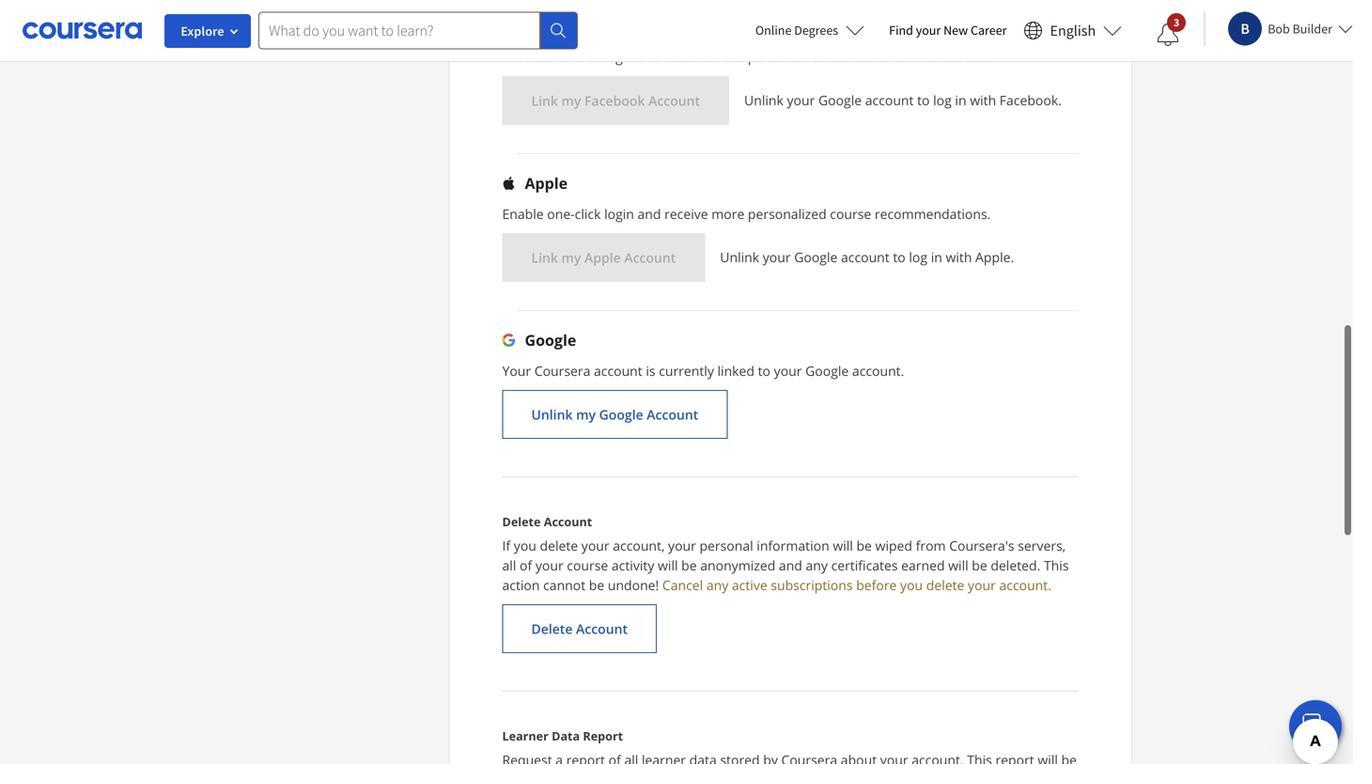 Task type: vqa. For each thing, say whether or not it's contained in the screenshot.
course
yes



Task type: locate. For each thing, give the bounding box(es) containing it.
receive up link my facebook account "button"
[[665, 44, 709, 62]]

be
[[857, 533, 872, 551], [682, 553, 697, 571], [972, 553, 988, 571], [589, 573, 605, 590]]

0 vertical spatial one-
[[547, 44, 575, 62]]

link inside button
[[532, 245, 558, 263]]

facebook.
[[1000, 87, 1062, 105]]

you down earned
[[901, 573, 923, 590]]

2 vertical spatial account
[[594, 358, 643, 376]]

in left apple.
[[931, 244, 943, 262]]

2 enable one-click login and receive more personalized course recommendations. from the top
[[503, 201, 991, 219]]

will up certificates
[[833, 533, 854, 551]]

one- for apple
[[547, 201, 575, 219]]

0 vertical spatial log
[[934, 87, 952, 105]]

1 vertical spatial apple
[[585, 245, 621, 263]]

1 vertical spatial with
[[946, 244, 973, 262]]

0 horizontal spatial to
[[758, 358, 771, 376]]

unlink inside the 'unlink my google account' button
[[532, 402, 573, 420]]

chat with us image
[[1301, 712, 1331, 742]]

login up link my facebook account "button"
[[605, 44, 634, 62]]

0 vertical spatial in
[[956, 87, 967, 105]]

account inside link my facebook account "button"
[[649, 88, 700, 106]]

1 horizontal spatial any
[[806, 553, 828, 571]]

delete up cannot
[[540, 533, 578, 551]]

1 one- from the top
[[547, 44, 575, 62]]

delete account down cannot
[[532, 616, 628, 634]]

None search field
[[259, 12, 578, 49]]

unlink
[[745, 87, 784, 105], [720, 244, 760, 262], [532, 402, 573, 420]]

will up cancel
[[658, 553, 678, 571]]

What do you want to learn? text field
[[259, 12, 541, 49]]

one- up link my facebook account "button"
[[547, 44, 575, 62]]

3 button
[[1142, 12, 1195, 57]]

you
[[514, 533, 537, 551], [901, 573, 923, 590]]

delete account
[[503, 510, 593, 526], [532, 616, 628, 634]]

2 vertical spatial course
[[567, 553, 609, 571]]

course up cannot
[[567, 553, 609, 571]]

you inside if you delete your account, your personal information will be wiped from coursera's servers, all of your course activity will be anonymized and any certificates earned will be deleted.               this action cannot be undone!
[[514, 533, 537, 551]]

0 vertical spatial any
[[806, 553, 828, 571]]

and for apple
[[638, 201, 661, 219]]

0 horizontal spatial in
[[931, 244, 943, 262]]

1 vertical spatial my
[[562, 245, 581, 263]]

1 link from the top
[[532, 88, 558, 106]]

login
[[605, 44, 634, 62], [605, 201, 634, 219]]

enable
[[503, 44, 544, 62], [503, 201, 544, 219]]

link inside "button"
[[532, 88, 558, 106]]

and down information on the right bottom of the page
[[779, 553, 803, 571]]

delete
[[540, 533, 578, 551], [927, 573, 965, 590]]

online
[[756, 22, 792, 39]]

0 horizontal spatial account.
[[853, 358, 905, 376]]

personalized for unlink your google account to log in with facebook.
[[748, 44, 827, 62]]

all
[[503, 553, 516, 571]]

1 horizontal spatial account.
[[1000, 573, 1052, 590]]

my
[[562, 88, 581, 106], [562, 245, 581, 263], [576, 402, 596, 420]]

login up the link my apple account
[[605, 201, 634, 219]]

one- up the link my apple account
[[547, 201, 575, 219]]

1 personalized from the top
[[748, 44, 827, 62]]

link my apple account
[[532, 245, 676, 263]]

your
[[916, 22, 941, 39], [787, 87, 815, 105], [763, 244, 791, 262], [774, 358, 802, 376], [582, 533, 610, 551], [668, 533, 696, 551], [536, 553, 564, 571], [968, 573, 996, 590]]

link my apple account button
[[503, 229, 705, 278]]

0 vertical spatial facebook
[[525, 12, 597, 32]]

1 vertical spatial enable
[[503, 201, 544, 219]]

1 vertical spatial facebook
[[585, 88, 645, 106]]

0 vertical spatial click
[[575, 44, 601, 62]]

2 recommendations. from the top
[[875, 201, 991, 219]]

and up the link my apple account
[[638, 201, 661, 219]]

google
[[819, 87, 862, 105], [795, 244, 838, 262], [525, 326, 577, 346], [806, 358, 849, 376], [599, 402, 644, 420]]

report
[[583, 724, 623, 740]]

2 click from the top
[[575, 201, 601, 219]]

2 receive from the top
[[665, 201, 709, 219]]

subscriptions
[[771, 573, 853, 590]]

in
[[956, 87, 967, 105], [931, 244, 943, 262]]

click up link my facebook account "button"
[[575, 44, 601, 62]]

0 vertical spatial personalized
[[748, 44, 827, 62]]

0 vertical spatial recommendations.
[[875, 44, 991, 62]]

1 vertical spatial delete
[[927, 573, 965, 590]]

my for google
[[576, 402, 596, 420]]

1 vertical spatial you
[[901, 573, 923, 590]]

activity
[[612, 553, 655, 571]]

google for unlink my google account
[[599, 402, 644, 420]]

enable for link my apple account
[[503, 201, 544, 219]]

1 vertical spatial recommendations.
[[875, 201, 991, 219]]

servers,
[[1018, 533, 1066, 551]]

enable one-click login and receive more personalized course recommendations.
[[503, 44, 991, 62], [503, 201, 991, 219]]

action
[[503, 573, 540, 590]]

0 vertical spatial more
[[712, 44, 745, 62]]

and up link my facebook account "button"
[[638, 44, 661, 62]]

and
[[638, 44, 661, 62], [638, 201, 661, 219], [779, 553, 803, 571]]

course down degrees
[[830, 44, 872, 62]]

0 vertical spatial course
[[830, 44, 872, 62]]

log down find your new career link
[[934, 87, 952, 105]]

in down new
[[956, 87, 967, 105]]

0 vertical spatial unlink
[[745, 87, 784, 105]]

1 vertical spatial receive
[[665, 201, 709, 219]]

1 vertical spatial more
[[712, 201, 745, 219]]

1 vertical spatial click
[[575, 201, 601, 219]]

account inside the 'unlink my google account' button
[[647, 402, 699, 420]]

1 more from the top
[[712, 44, 745, 62]]

google inside button
[[599, 402, 644, 420]]

2 one- from the top
[[547, 201, 575, 219]]

1 vertical spatial account.
[[1000, 573, 1052, 590]]

0 horizontal spatial you
[[514, 533, 537, 551]]

2 login from the top
[[605, 201, 634, 219]]

0 vertical spatial receive
[[665, 44, 709, 62]]

1 vertical spatial enable one-click login and receive more personalized course recommendations.
[[503, 201, 991, 219]]

your coursera account is currently linked to your google account.
[[503, 358, 905, 376]]

recommendations. for facebook.
[[875, 44, 991, 62]]

receive up the link my apple account
[[665, 201, 709, 219]]

1 vertical spatial one-
[[547, 201, 575, 219]]

any
[[806, 553, 828, 571], [707, 573, 729, 590]]

with left apple.
[[946, 244, 973, 262]]

to for facebook.
[[918, 87, 930, 105]]

with left facebook.
[[970, 87, 997, 105]]

0 horizontal spatial delete
[[540, 533, 578, 551]]

apple inside button
[[585, 245, 621, 263]]

course
[[830, 44, 872, 62], [830, 201, 872, 219], [567, 553, 609, 571]]

2 vertical spatial and
[[779, 553, 803, 571]]

receive
[[665, 44, 709, 62], [665, 201, 709, 219]]

0 vertical spatial to
[[918, 87, 930, 105]]

1 horizontal spatial in
[[956, 87, 967, 105]]

0 vertical spatial link
[[532, 88, 558, 106]]

this
[[1044, 553, 1069, 571]]

you right if on the left
[[514, 533, 537, 551]]

to
[[918, 87, 930, 105], [893, 244, 906, 262], [758, 358, 771, 376]]

delete down earned
[[927, 573, 965, 590]]

earned
[[902, 553, 945, 571]]

1 horizontal spatial apple
[[585, 245, 621, 263]]

2 vertical spatial unlink
[[532, 402, 573, 420]]

any up the subscriptions
[[806, 553, 828, 571]]

1 recommendations. from the top
[[875, 44, 991, 62]]

facebook
[[525, 12, 597, 32], [585, 88, 645, 106]]

personalized up 'unlink your google account to log in with apple.'
[[748, 201, 827, 219]]

3
[[1174, 15, 1180, 30]]

0 horizontal spatial apple
[[525, 169, 568, 189]]

account
[[649, 88, 700, 106], [625, 245, 676, 263], [647, 402, 699, 420], [544, 510, 593, 526], [576, 616, 628, 634]]

0 vertical spatial delete
[[503, 510, 541, 526]]

1 receive from the top
[[665, 44, 709, 62]]

my inside "button"
[[562, 88, 581, 106]]

click up the link my apple account
[[575, 201, 601, 219]]

coursera's
[[950, 533, 1015, 551]]

with
[[970, 87, 997, 105], [946, 244, 973, 262]]

certificates
[[832, 553, 898, 571]]

personalized down the online degrees
[[748, 44, 827, 62]]

0 vertical spatial enable one-click login and receive more personalized course recommendations.
[[503, 44, 991, 62]]

0 vertical spatial you
[[514, 533, 537, 551]]

1 vertical spatial and
[[638, 201, 661, 219]]

log left apple.
[[909, 244, 928, 262]]

link my facebook account button
[[503, 72, 730, 121]]

find your new career link
[[880, 19, 1017, 42]]

delete inside if you delete your account, your personal information will be wiped from coursera's servers, all of your course activity will be anonymized and any certificates earned will be deleted.               this action cannot be undone!
[[540, 533, 578, 551]]

recommendations. down find your new career link
[[875, 44, 991, 62]]

will down coursera's
[[949, 553, 969, 571]]

delete up if on the left
[[503, 510, 541, 526]]

account.
[[853, 358, 905, 376], [1000, 573, 1052, 590]]

1 vertical spatial in
[[931, 244, 943, 262]]

2 vertical spatial my
[[576, 402, 596, 420]]

2 horizontal spatial to
[[918, 87, 930, 105]]

click for apple
[[575, 201, 601, 219]]

b
[[1241, 19, 1250, 38]]

1 vertical spatial to
[[893, 244, 906, 262]]

one-
[[547, 44, 575, 62], [547, 201, 575, 219]]

delete account up if on the left
[[503, 510, 593, 526]]

data
[[552, 724, 580, 740]]

account
[[866, 87, 914, 105], [841, 244, 890, 262], [594, 358, 643, 376]]

1 horizontal spatial log
[[934, 87, 952, 105]]

log
[[934, 87, 952, 105], [909, 244, 928, 262]]

linked
[[718, 358, 755, 376]]

receive for link my apple account
[[665, 201, 709, 219]]

with for apple.
[[946, 244, 973, 262]]

2 enable from the top
[[503, 201, 544, 219]]

course for unlink your google account to log in with facebook.
[[830, 44, 872, 62]]

recommendations.
[[875, 44, 991, 62], [875, 201, 991, 219]]

0 vertical spatial account
[[866, 87, 914, 105]]

apple
[[525, 169, 568, 189], [585, 245, 621, 263]]

1 click from the top
[[575, 44, 601, 62]]

1 enable from the top
[[503, 44, 544, 62]]

account for apple.
[[841, 244, 890, 262]]

1 horizontal spatial to
[[893, 244, 906, 262]]

cannot
[[544, 573, 586, 590]]

personalized
[[748, 44, 827, 62], [748, 201, 827, 219]]

recommendations. for apple.
[[875, 201, 991, 219]]

1 vertical spatial unlink
[[720, 244, 760, 262]]

course up 'unlink your google account to log in with apple.'
[[830, 201, 872, 219]]

1 vertical spatial personalized
[[748, 201, 827, 219]]

0 vertical spatial enable
[[503, 44, 544, 62]]

information
[[757, 533, 830, 551]]

more
[[712, 44, 745, 62], [712, 201, 745, 219]]

2 link from the top
[[532, 245, 558, 263]]

explore button
[[165, 14, 251, 48]]

1 login from the top
[[605, 44, 634, 62]]

any down anonymized
[[707, 573, 729, 590]]

1 vertical spatial link
[[532, 245, 558, 263]]

before
[[857, 573, 897, 590]]

my inside button
[[562, 245, 581, 263]]

0 vertical spatial delete account
[[503, 510, 593, 526]]

account inside link my apple account button
[[625, 245, 676, 263]]

2 personalized from the top
[[748, 201, 827, 219]]

recommendations. up apple.
[[875, 201, 991, 219]]

login for apple
[[605, 201, 634, 219]]

0 vertical spatial and
[[638, 44, 661, 62]]

google for unlink your google account to log in with apple.
[[795, 244, 838, 262]]

0 vertical spatial my
[[562, 88, 581, 106]]

delete
[[503, 510, 541, 526], [532, 616, 573, 634]]

2 more from the top
[[712, 201, 745, 219]]

delete down cannot
[[532, 616, 573, 634]]

1 horizontal spatial will
[[833, 533, 854, 551]]

1 enable one-click login and receive more personalized course recommendations. from the top
[[503, 44, 991, 62]]

1 vertical spatial log
[[909, 244, 928, 262]]

0 vertical spatial login
[[605, 44, 634, 62]]

1 vertical spatial delete account
[[532, 616, 628, 634]]

unlink for unlink my google account
[[532, 402, 573, 420]]

and for facebook
[[638, 44, 661, 62]]

0 vertical spatial with
[[970, 87, 997, 105]]

0 horizontal spatial will
[[658, 553, 678, 571]]

login for facebook
[[605, 44, 634, 62]]

will
[[833, 533, 854, 551], [658, 553, 678, 571], [949, 553, 969, 571]]

click
[[575, 44, 601, 62], [575, 201, 601, 219]]

personal
[[700, 533, 754, 551]]

1 vertical spatial account
[[841, 244, 890, 262]]

cancel any active subscriptions before you delete your account.
[[663, 573, 1052, 590]]

link
[[532, 88, 558, 106], [532, 245, 558, 263]]

currently
[[659, 358, 714, 376]]

0 vertical spatial delete
[[540, 533, 578, 551]]

1 vertical spatial delete
[[532, 616, 573, 634]]

0 horizontal spatial log
[[909, 244, 928, 262]]

apple image
[[503, 173, 516, 186]]

facebook inside link my facebook account "button"
[[585, 88, 645, 106]]

find your new career
[[890, 22, 1007, 39]]

1 vertical spatial login
[[605, 201, 634, 219]]

1 vertical spatial any
[[707, 573, 729, 590]]

degrees
[[795, 22, 839, 39]]

1 vertical spatial course
[[830, 201, 872, 219]]

course inside if you delete your account, your personal information will be wiped from coursera's servers, all of your course activity will be anonymized and any certificates earned will be deleted.               this action cannot be undone!
[[567, 553, 609, 571]]

be right cannot
[[589, 573, 605, 590]]

2 vertical spatial to
[[758, 358, 771, 376]]

my inside button
[[576, 402, 596, 420]]



Task type: describe. For each thing, give the bounding box(es) containing it.
deleted.
[[991, 553, 1041, 571]]

google for unlink your google account to log in with facebook.
[[819, 87, 862, 105]]

log for apple.
[[909, 244, 928, 262]]

enable for link my facebook account
[[503, 44, 544, 62]]

from
[[916, 533, 946, 551]]

with for facebook.
[[970, 87, 997, 105]]

account for unlink my google account
[[647, 402, 699, 420]]

unlink for unlink your google account to log in with facebook.
[[745, 87, 784, 105]]

account for link my facebook account
[[649, 88, 700, 106]]

2 horizontal spatial will
[[949, 553, 969, 571]]

account for link my apple account
[[625, 245, 676, 263]]

cancel
[[663, 573, 703, 590]]

0 horizontal spatial any
[[707, 573, 729, 590]]

link for link my apple account
[[532, 245, 558, 263]]

link my facebook account
[[532, 88, 700, 106]]

account for facebook.
[[866, 87, 914, 105]]

builder
[[1293, 20, 1333, 37]]

unlink my google account
[[532, 402, 699, 420]]

unlink for unlink your google account to log in with apple.
[[720, 244, 760, 262]]

and inside if you delete your account, your personal information will be wiped from coursera's servers, all of your course activity will be anonymized and any certificates earned will be deleted.               this action cannot be undone!
[[779, 553, 803, 571]]

bob builder
[[1268, 20, 1333, 37]]

click for facebook
[[575, 44, 601, 62]]

any inside if you delete your account, your personal information will be wiped from coursera's servers, all of your course activity will be anonymized and any certificates earned will be deleted.               this action cannot be undone!
[[806, 553, 828, 571]]

link for link my facebook account
[[532, 88, 558, 106]]

course for unlink your google account to log in with apple.
[[830, 201, 872, 219]]

personalized for unlink your google account to log in with apple.
[[748, 201, 827, 219]]

in for facebook.
[[956, 87, 967, 105]]

coursera image
[[23, 15, 142, 45]]

coursera
[[535, 358, 591, 376]]

if
[[503, 533, 511, 551]]

explore
[[181, 23, 224, 39]]

bob
[[1268, 20, 1291, 37]]

account,
[[613, 533, 665, 551]]

account inside delete account button
[[576, 616, 628, 634]]

delete account button
[[503, 601, 657, 650]]

unlink my google account button
[[503, 386, 728, 435]]

unlink your google account to log in with facebook.
[[745, 87, 1062, 105]]

in for apple.
[[931, 244, 943, 262]]

show notifications image
[[1158, 24, 1180, 46]]

be up certificates
[[857, 533, 872, 551]]

log for facebook.
[[934, 87, 952, 105]]

active
[[732, 573, 768, 590]]

1 horizontal spatial delete
[[927, 573, 965, 590]]

delete inside button
[[532, 616, 573, 634]]

enable one-click login and receive more personalized course recommendations. for unlink your google account to log in with facebook.
[[503, 44, 991, 62]]

my for facebook
[[562, 88, 581, 106]]

delete account inside button
[[532, 616, 628, 634]]

unlink your google account to log in with apple.
[[720, 244, 1015, 262]]

find
[[890, 22, 914, 39]]

more for unlink your google account to log in with facebook.
[[712, 44, 745, 62]]

undone!
[[608, 573, 659, 590]]

if you delete your account, your personal information will be wiped from coursera's servers, all of your course activity will be anonymized and any certificates earned will be deleted.               this action cannot be undone!
[[503, 533, 1069, 590]]

new
[[944, 22, 969, 39]]

your
[[503, 358, 531, 376]]

0 vertical spatial account.
[[853, 358, 905, 376]]

online degrees
[[756, 22, 839, 39]]

apple.
[[976, 244, 1015, 262]]

career
[[971, 22, 1007, 39]]

english button
[[1017, 0, 1130, 61]]

to for apple.
[[893, 244, 906, 262]]

my for apple
[[562, 245, 581, 263]]

be down coursera's
[[972, 553, 988, 571]]

google image
[[503, 330, 516, 343]]

receive for link my facebook account
[[665, 44, 709, 62]]

1 horizontal spatial you
[[901, 573, 923, 590]]

learner
[[503, 724, 549, 740]]

of
[[520, 553, 532, 571]]

wiped
[[876, 533, 913, 551]]

0 vertical spatial apple
[[525, 169, 568, 189]]

anonymized
[[701, 553, 776, 571]]

online degrees button
[[741, 9, 880, 51]]

enable one-click login and receive more personalized course recommendations. for unlink your google account to log in with apple.
[[503, 201, 991, 219]]

be up cancel
[[682, 553, 697, 571]]

learner data report
[[503, 724, 623, 740]]

more for unlink your google account to log in with apple.
[[712, 201, 745, 219]]

one- for facebook
[[547, 44, 575, 62]]

english
[[1051, 21, 1096, 40]]

is
[[646, 358, 656, 376]]



